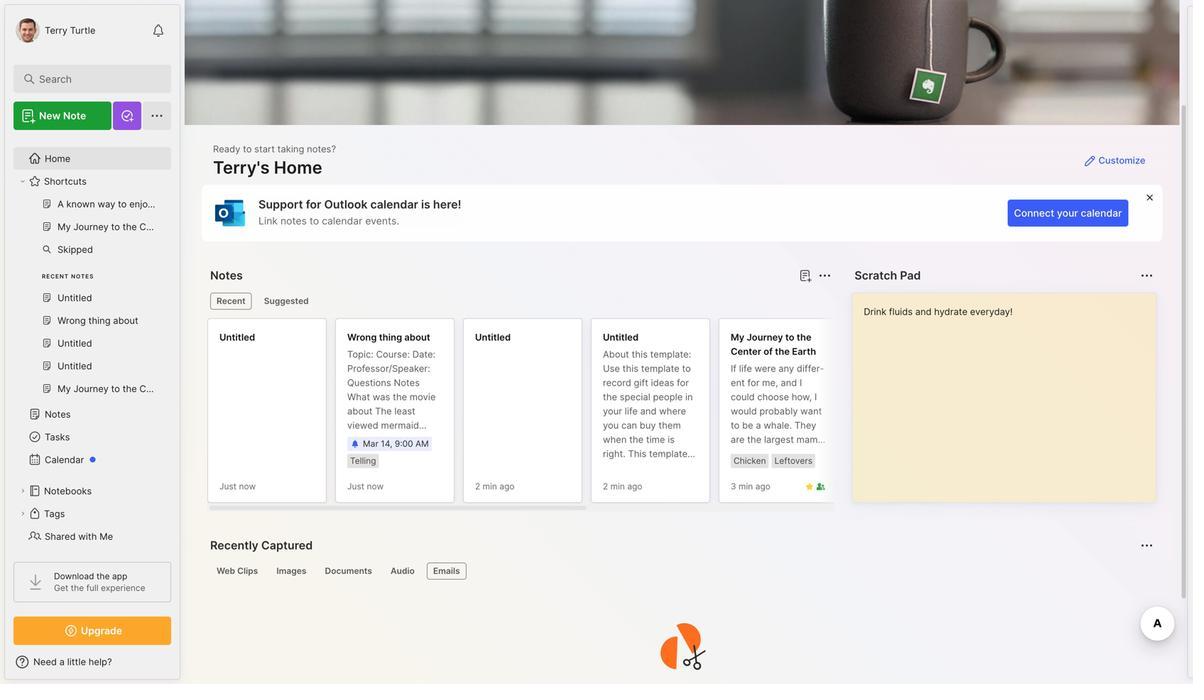 Task type: locate. For each thing, give the bounding box(es) containing it.
how,
[[792, 391, 812, 402]]

0 vertical spatial i
[[800, 377, 802, 388]]

life inside my journey to the center of the earth if life were any differ ent for me, and i could choose how, i would probably want to be a whale. they are the largest mam mal on earth and masters of their vast d...
[[739, 363, 752, 374]]

me,
[[762, 377, 778, 388]]

special
[[620, 391, 651, 402]]

0 horizontal spatial your
[[603, 406, 622, 417]]

1 tab list from the top
[[210, 293, 829, 310]]

about
[[603, 349, 629, 360]]

to left start at the left top of page
[[243, 144, 252, 155]]

life up can
[[625, 406, 638, 417]]

1 horizontal spatial a
[[756, 420, 761, 431]]

a right be
[[756, 420, 761, 431]]

tab list
[[210, 293, 829, 310], [210, 563, 1152, 580]]

this right about
[[632, 349, 648, 360]]

2 vertical spatial and
[[789, 448, 805, 459]]

to inside support for outlook calendar is here! link notes to calendar events.
[[310, 215, 319, 227]]

telling
[[350, 456, 376, 466]]

for left me,
[[748, 377, 760, 388]]

my journey to the center of the earth if life were any differ ent for me, and i could choose how, i would probably want to be a whale. they are the largest mam mal on earth and masters of their vast d...
[[731, 332, 824, 488]]

start
[[254, 144, 275, 155]]

1 vertical spatial i
[[815, 391, 817, 402]]

1 vertical spatial earth
[[763, 448, 786, 459]]

now down telling
[[367, 481, 384, 492]]

recent
[[42, 273, 69, 280], [217, 296, 246, 306]]

viewed
[[347, 420, 379, 431]]

this up gift
[[623, 363, 639, 374]]

0 vertical spatial earth
[[792, 346, 816, 357]]

2 min from the left
[[611, 481, 625, 492]]

0 horizontal spatial now
[[239, 481, 256, 492]]

more actions field for scratch pad
[[1137, 266, 1157, 286]]

1 horizontal spatial min
[[611, 481, 625, 492]]

differ
[[797, 363, 824, 374]]

calendar
[[371, 197, 418, 211], [1081, 207, 1122, 219], [322, 215, 363, 227]]

journey
[[747, 332, 783, 343]]

mal
[[731, 434, 822, 459]]

1 2 min ago from the left
[[475, 481, 515, 492]]

about up the date: on the bottom of the page
[[405, 332, 430, 343]]

1 horizontal spatial your
[[1057, 207, 1079, 219]]

0 vertical spatial of
[[764, 346, 773, 357]]

None search field
[[39, 70, 152, 87]]

notes inside button
[[210, 269, 243, 282]]

a inside field
[[59, 656, 65, 667]]

i up how,
[[800, 377, 802, 388]]

scratch pad
[[855, 269, 921, 282]]

0 vertical spatial a
[[756, 420, 761, 431]]

none search field inside main element
[[39, 70, 152, 87]]

2 just from the left
[[347, 481, 365, 492]]

images
[[277, 566, 307, 576]]

1 horizontal spatial about
[[405, 332, 430, 343]]

1 vertical spatial life
[[625, 406, 638, 417]]

2 untitled from the left
[[475, 332, 511, 343]]

earth down largest
[[763, 448, 786, 459]]

1 vertical spatial is
[[668, 434, 675, 445]]

notes?
[[307, 144, 336, 155]]

professor/speaker:
[[347, 363, 430, 374]]

just
[[220, 481, 237, 492], [347, 481, 365, 492]]

1 vertical spatial recent
[[217, 296, 246, 306]]

min
[[483, 481, 497, 492], [611, 481, 625, 492], [739, 481, 753, 492]]

1 horizontal spatial more actions image
[[1139, 267, 1156, 284]]

and down any
[[781, 377, 797, 388]]

their
[[780, 462, 800, 473]]

the up the least
[[393, 391, 407, 402]]

shortcuts button
[[13, 170, 163, 193]]

tab list containing recent
[[210, 293, 829, 310]]

to
[[243, 144, 252, 155], [310, 215, 319, 227], [786, 332, 795, 343], [682, 363, 691, 374], [731, 420, 740, 431]]

1 horizontal spatial 2 min ago
[[603, 481, 643, 492]]

of down journey
[[764, 346, 773, 357]]

to right notes
[[310, 215, 319, 227]]

new note
[[39, 110, 86, 122]]

0 horizontal spatial 2
[[475, 481, 480, 492]]

1 vertical spatial your
[[603, 406, 622, 417]]

click to collapse image
[[179, 658, 190, 675]]

More actions field
[[815, 266, 835, 286], [1137, 266, 1157, 286], [1137, 536, 1157, 556]]

0 horizontal spatial ago
[[500, 481, 515, 492]]

and up their
[[789, 448, 805, 459]]

notebooks link
[[13, 480, 163, 502]]

WHAT'S NEW field
[[5, 651, 180, 673]]

now
[[239, 481, 256, 492], [367, 481, 384, 492]]

1 horizontal spatial is
[[668, 434, 675, 445]]

2 now from the left
[[367, 481, 384, 492]]

0 horizontal spatial is
[[421, 197, 430, 211]]

more actions image
[[1139, 537, 1156, 554]]

to inside ready to start taking notes? terry's home
[[243, 144, 252, 155]]

1 untitled from the left
[[220, 332, 255, 343]]

expand tags image
[[18, 509, 27, 518]]

0 horizontal spatial home
[[45, 153, 71, 164]]

web
[[217, 566, 235, 576]]

pad
[[900, 269, 921, 282]]

connect your calendar button
[[1008, 200, 1129, 227]]

0 horizontal spatial calendar
[[322, 215, 363, 227]]

calendar down customize button
[[1081, 207, 1122, 219]]

time
[[646, 434, 665, 445]]

1 horizontal spatial ago
[[628, 481, 643, 492]]

images tab
[[270, 563, 313, 580]]

0 vertical spatial this
[[632, 349, 648, 360]]

just down telling
[[347, 481, 365, 492]]

your right connect
[[1057, 207, 1079, 219]]

2 horizontal spatial min
[[739, 481, 753, 492]]

tree containing home
[[5, 139, 180, 579]]

0 vertical spatial recent
[[42, 273, 69, 280]]

0 horizontal spatial just
[[220, 481, 237, 492]]

life right if
[[739, 363, 752, 374]]

a left 'little'
[[59, 656, 65, 667]]

the down record
[[603, 391, 617, 402]]

customize button
[[1078, 149, 1152, 172]]

0 horizontal spatial min
[[483, 481, 497, 492]]

2 horizontal spatial for
[[748, 377, 760, 388]]

record
[[603, 377, 631, 388]]

just now up recently
[[220, 481, 256, 492]]

notes inside group
[[71, 273, 94, 280]]

shared
[[45, 531, 76, 542]]

untitled inside untitled about this template: use this template to record gift ideas for the special people in your life and where you can buy them when the time is right. this template...
[[603, 332, 639, 343]]

thing
[[379, 332, 402, 343]]

buy
[[640, 420, 656, 431]]

to inside untitled about this template: use this template to record gift ideas for the special people in your life and where you can buy them when the time is right. this template...
[[682, 363, 691, 374]]

leftovers
[[775, 456, 813, 466]]

home down taking
[[274, 157, 322, 178]]

1 vertical spatial tab list
[[210, 563, 1152, 580]]

recent inside tab
[[217, 296, 246, 306]]

for up in
[[677, 377, 689, 388]]

suggested tab
[[258, 293, 315, 310]]

emails
[[433, 566, 460, 576]]

1 horizontal spatial recent
[[217, 296, 246, 306]]

0 horizontal spatial more actions image
[[817, 267, 834, 284]]

about
[[405, 332, 430, 343], [347, 406, 373, 417]]

1 horizontal spatial for
[[677, 377, 689, 388]]

captured
[[261, 539, 313, 552]]

a
[[756, 420, 761, 431], [59, 656, 65, 667]]

2 more actions image from the left
[[1139, 267, 1156, 284]]

earth
[[792, 346, 816, 357], [763, 448, 786, 459]]

1 horizontal spatial home
[[274, 157, 322, 178]]

template...
[[649, 448, 695, 459]]

0 horizontal spatial recent
[[42, 273, 69, 280]]

gift
[[634, 377, 649, 388]]

1 vertical spatial a
[[59, 656, 65, 667]]

3 ago from the left
[[756, 481, 771, 492]]

and up 'buy' at the right of the page
[[640, 406, 657, 417]]

1 horizontal spatial just
[[347, 481, 365, 492]]

1 now from the left
[[239, 481, 256, 492]]

1 horizontal spatial untitled
[[475, 332, 511, 343]]

0 vertical spatial your
[[1057, 207, 1079, 219]]

1 horizontal spatial now
[[367, 481, 384, 492]]

earth up the differ
[[792, 346, 816, 357]]

1 horizontal spatial i
[[815, 391, 817, 402]]

little
[[67, 656, 86, 667]]

expand notebooks image
[[18, 487, 27, 495]]

and
[[781, 377, 797, 388], [640, 406, 657, 417], [789, 448, 805, 459]]

2 tab list from the top
[[210, 563, 1152, 580]]

if
[[731, 363, 737, 374]]

web clips tab
[[210, 563, 265, 580]]

1 vertical spatial and
[[640, 406, 657, 417]]

0 horizontal spatial for
[[306, 197, 321, 211]]

probably
[[760, 406, 798, 417]]

date:
[[413, 349, 436, 360]]

be
[[742, 420, 754, 431]]

is
[[421, 197, 430, 211], [668, 434, 675, 445]]

0 horizontal spatial a
[[59, 656, 65, 667]]

to down the template: on the bottom right of page
[[682, 363, 691, 374]]

0 horizontal spatial life
[[625, 406, 638, 417]]

2 min ago
[[475, 481, 515, 492], [603, 481, 643, 492]]

0 horizontal spatial untitled
[[220, 332, 255, 343]]

support
[[259, 197, 303, 211]]

you
[[603, 420, 619, 431]]

mar 14, 9:00 am
[[363, 439, 429, 449]]

your inside untitled about this template: use this template to record gift ideas for the special people in your life and where you can buy them when the time is right. this template...
[[603, 406, 622, 417]]

is left here!
[[421, 197, 430, 211]]

tree inside main element
[[5, 139, 180, 579]]

now up recently
[[239, 481, 256, 492]]

ago
[[500, 481, 515, 492], [628, 481, 643, 492], [756, 481, 771, 492]]

0 vertical spatial is
[[421, 197, 430, 211]]

2
[[475, 481, 480, 492], [603, 481, 608, 492]]

mar
[[363, 439, 379, 449]]

any
[[779, 363, 794, 374]]

home inside tree
[[45, 153, 71, 164]]

notes link
[[13, 403, 163, 426]]

0 horizontal spatial about
[[347, 406, 373, 417]]

tab list containing web clips
[[210, 563, 1152, 580]]

audio tab
[[384, 563, 421, 580]]

of left their
[[769, 462, 777, 473]]

2 just now from the left
[[347, 481, 384, 492]]

2 horizontal spatial calendar
[[1081, 207, 1122, 219]]

1 horizontal spatial 2
[[603, 481, 608, 492]]

recent inside group
[[42, 273, 69, 280]]

connect your calendar
[[1014, 207, 1122, 219]]

0 vertical spatial about
[[405, 332, 430, 343]]

would
[[731, 406, 757, 417]]

summary
[[347, 434, 389, 445]]

0 vertical spatial tab list
[[210, 293, 829, 310]]

life inside untitled about this template: use this template to record gift ideas for the special people in your life and where you can buy them when the time is right. this template...
[[625, 406, 638, 417]]

for
[[306, 197, 321, 211], [677, 377, 689, 388], [748, 377, 760, 388]]

2 horizontal spatial ago
[[756, 481, 771, 492]]

0 horizontal spatial i
[[800, 377, 802, 388]]

1 more actions image from the left
[[817, 267, 834, 284]]

0 horizontal spatial just now
[[220, 481, 256, 492]]

calendar up "events."
[[371, 197, 418, 211]]

about down what
[[347, 406, 373, 417]]

life
[[739, 363, 752, 374], [625, 406, 638, 417]]

calendar down "outlook"
[[322, 215, 363, 227]]

of
[[764, 346, 773, 357], [769, 462, 777, 473]]

home up shortcuts
[[45, 153, 71, 164]]

1 ago from the left
[[500, 481, 515, 492]]

when
[[603, 434, 627, 445]]

customize
[[1099, 155, 1146, 166]]

tree
[[5, 139, 180, 579]]

for up notes
[[306, 197, 321, 211]]

to left be
[[731, 420, 740, 431]]

3 min ago
[[731, 481, 771, 492]]

untitled about this template: use this template to record gift ideas for the special people in your life and where you can buy them when the time is right. this template...
[[603, 332, 695, 459]]

just up recently
[[220, 481, 237, 492]]

0 horizontal spatial 2 min ago
[[475, 481, 515, 492]]

note
[[63, 110, 86, 122]]

the
[[797, 332, 812, 343], [775, 346, 790, 357], [393, 391, 407, 402], [603, 391, 617, 402], [629, 434, 644, 445], [747, 434, 762, 445], [97, 571, 110, 581], [71, 583, 84, 593]]

1 horizontal spatial just now
[[347, 481, 384, 492]]

0 vertical spatial life
[[739, 363, 752, 374]]

was
[[373, 391, 390, 402]]

the up on
[[747, 434, 762, 445]]

where
[[659, 406, 686, 417]]

this
[[632, 349, 648, 360], [623, 363, 639, 374]]

just now down telling
[[347, 481, 384, 492]]

center
[[731, 346, 762, 357]]

3 untitled from the left
[[603, 332, 639, 343]]

more actions image
[[817, 267, 834, 284], [1139, 267, 1156, 284]]

1 horizontal spatial earth
[[792, 346, 816, 357]]

untitled
[[220, 332, 255, 343], [475, 332, 511, 343], [603, 332, 639, 343]]

tags button
[[13, 502, 163, 525]]

2 horizontal spatial untitled
[[603, 332, 639, 343]]

1 horizontal spatial life
[[739, 363, 752, 374]]

i right how,
[[815, 391, 817, 402]]

1 vertical spatial of
[[769, 462, 777, 473]]

is up template...
[[668, 434, 675, 445]]

your up 'you'
[[603, 406, 622, 417]]



Task type: vqa. For each thing, say whether or not it's contained in the screenshot.
the Home within the home link
yes



Task type: describe. For each thing, give the bounding box(es) containing it.
events.
[[365, 215, 399, 227]]

your inside button
[[1057, 207, 1079, 219]]

help?
[[89, 656, 112, 667]]

recent for recent
[[217, 296, 246, 306]]

for inside untitled about this template: use this template to record gift ideas for the special people in your life and where you can buy them when the time is right. this template...
[[677, 377, 689, 388]]

shared with me link
[[13, 525, 163, 548]]

least
[[395, 406, 415, 417]]

experience
[[101, 583, 145, 593]]

and inside untitled about this template: use this template to record gift ideas for the special people in your life and where you can buy them when the time is right. this template...
[[640, 406, 657, 417]]

recent tab
[[210, 293, 252, 310]]

main element
[[0, 0, 185, 684]]

outlook
[[324, 197, 368, 211]]

calendar button
[[13, 448, 163, 471]]

the up the differ
[[797, 332, 812, 343]]

0 horizontal spatial earth
[[763, 448, 786, 459]]

in
[[686, 391, 693, 402]]

the up any
[[775, 346, 790, 357]]

untitled for min
[[475, 332, 511, 343]]

recent notes
[[42, 273, 94, 280]]

largest
[[764, 434, 794, 445]]

need
[[33, 656, 57, 667]]

for inside support for outlook calendar is here! link notes to calendar events.
[[306, 197, 321, 211]]

vast
[[803, 462, 821, 473]]

people
[[653, 391, 683, 402]]

need a little help?
[[33, 656, 112, 667]]

upgrade
[[81, 625, 122, 637]]

scratch
[[855, 269, 898, 282]]

the
[[375, 406, 392, 417]]

want
[[801, 406, 822, 417]]

3 min from the left
[[739, 481, 753, 492]]

Start writing… text field
[[864, 293, 1156, 491]]

if life were any differ ent for me, and i could choose how, i would probably want to be a whale. they are the largest mam mal on earth and masters of their vast d... row group
[[207, 318, 1194, 512]]

topic:
[[347, 349, 374, 360]]

d...
[[731, 477, 744, 488]]

the up the full
[[97, 571, 110, 581]]

1 2 from the left
[[475, 481, 480, 492]]

audio
[[391, 566, 415, 576]]

notes button
[[207, 264, 246, 287]]

here!
[[433, 197, 462, 211]]

1 horizontal spatial calendar
[[371, 197, 418, 211]]

terry turtle
[[45, 25, 96, 36]]

more actions field for recently captured
[[1137, 536, 1157, 556]]

wrong thing about topic: course: date: professor/speaker: questions notes what was the movie about the least viewed mermaid summary
[[347, 332, 436, 445]]

for inside my journey to the center of the earth if life were any differ ent for me, and i could choose how, i would probably want to be a whale. they are the largest mam mal on earth and masters of their vast d...
[[748, 377, 760, 388]]

masters
[[731, 462, 766, 473]]

right.
[[603, 448, 626, 459]]

support for outlook calendar is here! link notes to calendar events.
[[259, 197, 462, 227]]

2 ago from the left
[[628, 481, 643, 492]]

taking
[[278, 144, 304, 155]]

to right journey
[[786, 332, 795, 343]]

turtle
[[70, 25, 96, 36]]

me
[[100, 531, 113, 542]]

recently captured
[[210, 539, 313, 552]]

Search text field
[[39, 72, 152, 86]]

ready to start taking notes? terry's home
[[213, 144, 336, 178]]

1 just from the left
[[220, 481, 237, 492]]

course:
[[376, 349, 410, 360]]

documents
[[325, 566, 372, 576]]

questions
[[347, 377, 391, 388]]

a inside my journey to the center of the earth if life were any differ ent for me, and i could choose how, i would probably want to be a whale. they are the largest mam mal on earth and masters of their vast d...
[[756, 420, 761, 431]]

ideas
[[651, 377, 675, 388]]

could
[[731, 391, 755, 402]]

the up this
[[629, 434, 644, 445]]

notebooks
[[44, 485, 92, 496]]

they
[[795, 420, 817, 431]]

with
[[78, 531, 97, 542]]

3
[[731, 481, 736, 492]]

choose
[[758, 391, 789, 402]]

them
[[659, 420, 681, 431]]

1 just now from the left
[[220, 481, 256, 492]]

calendar inside button
[[1081, 207, 1122, 219]]

untitled for now
[[220, 332, 255, 343]]

ent
[[731, 363, 824, 388]]

chicken
[[734, 456, 766, 466]]

the inside wrong thing about topic: course: date: professor/speaker: questions notes what was the movie about the least viewed mermaid summary
[[393, 391, 407, 402]]

home inside ready to start taking notes? terry's home
[[274, 157, 322, 178]]

is inside untitled about this template: use this template to record gift ideas for the special people in your life and where you can buy them when the time is right. this template...
[[668, 434, 675, 445]]

0 vertical spatial and
[[781, 377, 797, 388]]

1 min from the left
[[483, 481, 497, 492]]

tab list for recently captured
[[210, 563, 1152, 580]]

tab list for notes
[[210, 293, 829, 310]]

emails tab
[[427, 563, 467, 580]]

on
[[749, 448, 760, 459]]

suggested
[[264, 296, 309, 306]]

2 2 from the left
[[603, 481, 608, 492]]

recent notes group
[[13, 193, 163, 408]]

1 vertical spatial about
[[347, 406, 373, 417]]

whale.
[[764, 420, 792, 431]]

template:
[[650, 349, 691, 360]]

mam
[[797, 434, 822, 445]]

web clips
[[217, 566, 258, 576]]

clips
[[237, 566, 258, 576]]

shared with me
[[45, 531, 113, 542]]

the down download
[[71, 583, 84, 593]]

terry's
[[213, 157, 270, 178]]

upgrade button
[[13, 617, 171, 645]]

notes inside wrong thing about topic: course: date: professor/speaker: questions notes what was the movie about the least viewed mermaid summary
[[394, 377, 420, 388]]

tasks button
[[13, 426, 163, 448]]

14,
[[381, 439, 393, 449]]

is inside support for outlook calendar is here! link notes to calendar events.
[[421, 197, 430, 211]]

new
[[39, 110, 61, 122]]

documents tab
[[319, 563, 379, 580]]

download
[[54, 571, 94, 581]]

get
[[54, 583, 68, 593]]

terry
[[45, 25, 68, 36]]

1 vertical spatial this
[[623, 363, 639, 374]]

ready
[[213, 144, 240, 155]]

Account field
[[13, 16, 96, 45]]

2 2 min ago from the left
[[603, 481, 643, 492]]

recent for recent notes
[[42, 273, 69, 280]]

wrong
[[347, 332, 377, 343]]



